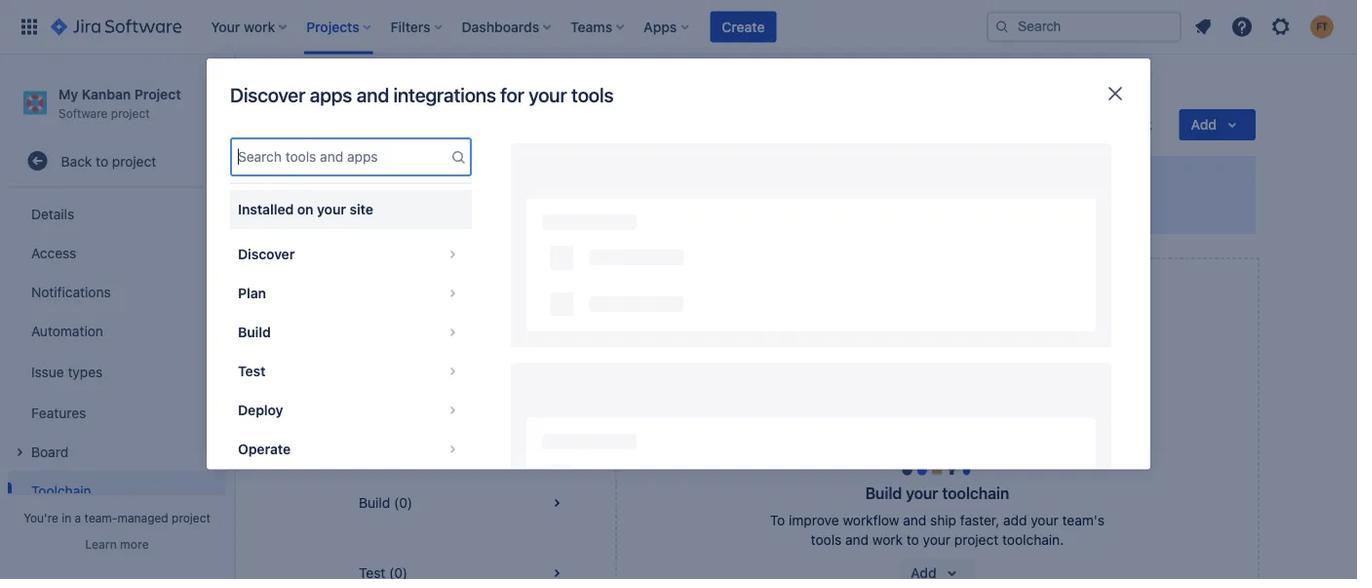 Task type: describe. For each thing, give the bounding box(es) containing it.
you're
[[24, 511, 58, 525]]

my kanban project link
[[407, 78, 525, 101]]

learn inside welcome to your project toolchain discover integrations for your tools, connect work to your project, and manage it all right here. learn more
[[986, 200, 1022, 217]]

your down ship
[[923, 532, 951, 548]]

my kanban project software project
[[59, 86, 181, 120]]

toolchain inside build your toolchain to improve workflow and ship faster, add your team's tools and work to your project toolchain.
[[943, 484, 1010, 503]]

add
[[1004, 513, 1028, 529]]

work inside welcome to your project toolchain discover integrations for your tools, connect work to your project, and manage it all right here. learn more
[[673, 200, 704, 217]]

details link
[[8, 194, 226, 233]]

tools inside 'dialog'
[[572, 83, 614, 106]]

work inside build your toolchain to improve workflow and ship faster, add your team's tools and work to your project toolchain.
[[873, 532, 903, 548]]

manage
[[834, 200, 884, 217]]

details
[[31, 206, 74, 222]]

workflow
[[843, 513, 900, 529]]

learn more
[[85, 537, 149, 551]]

tools,
[[580, 200, 615, 217]]

connect
[[618, 200, 669, 217]]

team's
[[1063, 513, 1105, 529]]

installed on your site group
[[230, 182, 472, 235]]

discover apps and integrations for your tools
[[230, 83, 614, 106]]

project inside build your toolchain to improve workflow and ship faster, add your team's tools and work to your project toolchain.
[[955, 532, 999, 548]]

board button
[[8, 432, 226, 471]]

my for my kanban project
[[407, 81, 426, 98]]

chevron icon pointing right image for build
[[441, 321, 464, 344]]

features link
[[8, 393, 226, 432]]

notifications
[[31, 284, 111, 300]]

issue
[[31, 364, 64, 380]]

chevron icon pointing right image for discover
[[441, 243, 464, 266]]

and left ship
[[903, 513, 927, 529]]

tools inside build your toolchain to improve workflow and ship faster, add your team's tools and work to your project toolchain.
[[811, 532, 842, 548]]

operate
[[238, 441, 291, 457]]

give feedback
[[1060, 117, 1152, 133]]

features
[[31, 405, 86, 421]]

1 vertical spatial learn more button
[[85, 536, 149, 552]]

view all tools (0) button
[[336, 257, 592, 328]]

installed
[[238, 201, 294, 217]]

build inside discover apps and integrations for your tools 'dialog'
[[238, 324, 271, 340]]

in
[[62, 511, 71, 525]]

create banner
[[0, 0, 1358, 55]]

toolchain inside the toolchain link
[[31, 483, 91, 499]]

projects link
[[332, 78, 383, 101]]

discover for discover
[[238, 246, 295, 262]]

your up ship
[[906, 484, 939, 503]]

(0) inside the view all tools (0) button
[[445, 284, 464, 300]]

all inside button
[[393, 284, 407, 300]]

here.
[[950, 200, 982, 217]]

project for my kanban project software project
[[134, 86, 181, 102]]

all inside welcome to your project toolchain discover integrations for your tools, connect work to your project, and manage it all right here. learn more
[[900, 200, 914, 217]]

issue types
[[31, 364, 103, 380]]

and inside welcome to your project toolchain discover integrations for your tools, connect work to your project, and manage it all right here. learn more
[[807, 200, 830, 217]]

build button
[[230, 313, 472, 352]]

(0) inside build (0) button
[[394, 495, 413, 511]]

deploy
[[238, 402, 283, 418]]

kanban for my kanban project software project
[[82, 86, 131, 102]]

it
[[888, 200, 896, 217]]

toolchain inside welcome to your project toolchain discover integrations for your tools, connect work to your project, and manage it all right here. learn more
[[571, 172, 639, 191]]

build (0)
[[359, 495, 413, 511]]

types
[[68, 364, 103, 380]]

site
[[350, 201, 374, 217]]

loading... image
[[511, 143, 1112, 579]]

1 vertical spatial learn
[[85, 537, 117, 551]]

discover apps and integrations for your tools dialog
[[207, 59, 1151, 579]]

installed on your site button
[[230, 190, 472, 229]]

1 horizontal spatial toolchain
[[336, 111, 433, 139]]

group containing details
[[8, 188, 226, 555]]

discover inside welcome to your project toolchain discover integrations for your tools, connect work to your project, and manage it all right here. learn more
[[390, 200, 445, 217]]

on
[[297, 201, 314, 217]]

managed
[[117, 511, 168, 525]]

create
[[722, 19, 765, 35]]

your left settings
[[529, 83, 567, 106]]

more inside button
[[120, 537, 149, 551]]

automation
[[31, 323, 103, 339]]

my for my kanban project software project
[[59, 86, 78, 102]]

plan button
[[230, 274, 472, 313]]

primary element
[[12, 0, 987, 54]]

chevron icon pointing right image for test
[[441, 360, 464, 383]]

for inside welcome to your project toolchain discover integrations for your tools, connect work to your project, and manage it all right here. learn more
[[527, 200, 545, 217]]

my kanban project
[[407, 81, 525, 98]]

discover button
[[230, 235, 472, 274]]

integrations inside welcome to your project toolchain discover integrations for your tools, connect work to your project, and manage it all right here. learn more
[[449, 200, 524, 217]]



Task type: locate. For each thing, give the bounding box(es) containing it.
learn
[[986, 200, 1022, 217], [85, 537, 117, 551]]

all
[[900, 200, 914, 217], [393, 284, 407, 300]]

(0)
[[445, 284, 464, 300], [394, 495, 413, 511]]

and right project,
[[807, 200, 830, 217]]

integrations inside 'dialog'
[[394, 83, 496, 106]]

to inside back to project link
[[96, 153, 108, 169]]

build down plan
[[238, 324, 271, 340]]

your left tools,
[[548, 200, 576, 217]]

discover inside button
[[238, 246, 295, 262]]

0 horizontal spatial (0)
[[394, 495, 413, 511]]

deploy button
[[230, 391, 472, 430]]

1 horizontal spatial my
[[407, 81, 426, 98]]

1 vertical spatial integrations
[[449, 200, 524, 217]]

faster,
[[961, 513, 1000, 529]]

test button
[[230, 352, 472, 391]]

welcome
[[390, 172, 457, 191]]

search image
[[995, 19, 1010, 35]]

2 horizontal spatial tools
[[811, 532, 842, 548]]

back to project link
[[8, 142, 226, 181]]

learn more button down you're in a team-managed project
[[85, 536, 149, 552]]

6 chevron icon pointing right image from the top
[[441, 438, 464, 461]]

1 vertical spatial work
[[873, 532, 903, 548]]

give
[[1060, 117, 1089, 133]]

improve
[[789, 513, 839, 529]]

discover down welcome
[[390, 200, 445, 217]]

projects
[[332, 81, 383, 98]]

for inside 'dialog'
[[501, 83, 524, 106]]

1 horizontal spatial for
[[527, 200, 545, 217]]

your right welcome
[[480, 172, 512, 191]]

notifications link
[[8, 272, 226, 311]]

0 horizontal spatial my
[[59, 86, 78, 102]]

kanban down primary element
[[429, 81, 477, 98]]

1 vertical spatial tools
[[411, 284, 442, 300]]

plan
[[238, 285, 266, 301]]

1 chevron icon pointing right image from the top
[[441, 243, 464, 266]]

your left project,
[[724, 200, 751, 217]]

tools
[[572, 83, 614, 106], [411, 284, 442, 300], [811, 532, 842, 548]]

1 horizontal spatial learn
[[986, 200, 1022, 217]]

toolchain
[[336, 111, 433, 139], [31, 483, 91, 499]]

chevron icon pointing right image
[[441, 243, 464, 266], [441, 282, 464, 305], [441, 321, 464, 344], [441, 360, 464, 383], [441, 399, 464, 422], [441, 438, 464, 461]]

installed on your site
[[238, 201, 374, 217]]

toolchain up the in
[[31, 483, 91, 499]]

0 horizontal spatial group
[[8, 188, 226, 555]]

build
[[238, 324, 271, 340], [866, 484, 902, 503], [359, 495, 390, 511]]

team-
[[84, 511, 117, 525]]

software
[[59, 106, 108, 120]]

toolchain down projects link
[[336, 111, 433, 139]]

settings
[[597, 81, 647, 98]]

1 horizontal spatial learn more button
[[986, 199, 1059, 218]]

welcome to your project toolchain discover integrations for your tools, connect work to your project, and manage it all right here. learn more
[[390, 172, 1059, 217]]

1 horizontal spatial work
[[873, 532, 903, 548]]

kanban up software at the top left of the page
[[82, 86, 131, 102]]

0 vertical spatial learn more button
[[986, 199, 1059, 218]]

1 vertical spatial (0)
[[394, 495, 413, 511]]

1 horizontal spatial group
[[230, 229, 472, 553]]

1 horizontal spatial kanban
[[429, 81, 477, 98]]

integrations
[[394, 83, 496, 106], [449, 200, 524, 217]]

tools inside button
[[411, 284, 442, 300]]

board
[[31, 444, 68, 460]]

automation link
[[8, 311, 226, 350]]

chevron icon pointing right image inside the build button
[[441, 321, 464, 344]]

and right apps
[[357, 83, 389, 106]]

0 horizontal spatial project
[[134, 86, 181, 102]]

your inside installed on your site button
[[317, 201, 346, 217]]

1 vertical spatial more
[[120, 537, 149, 551]]

work
[[673, 200, 704, 217], [873, 532, 903, 548]]

toolchain.
[[1003, 532, 1064, 548]]

my
[[407, 81, 426, 98], [59, 86, 78, 102]]

0 vertical spatial integrations
[[394, 83, 496, 106]]

project inside 'link'
[[548, 81, 593, 98]]

1 vertical spatial toolchain
[[31, 483, 91, 499]]

more down managed
[[120, 537, 149, 551]]

back to project
[[61, 153, 156, 169]]

1 vertical spatial all
[[393, 284, 407, 300]]

0 horizontal spatial for
[[501, 83, 524, 106]]

0 vertical spatial (0)
[[445, 284, 464, 300]]

all right it
[[900, 200, 914, 217]]

1 horizontal spatial more
[[1026, 200, 1059, 217]]

0 vertical spatial discover
[[230, 83, 305, 106]]

project inside welcome to your project toolchain discover integrations for your tools, connect work to your project, and manage it all right here. learn more
[[516, 172, 568, 191]]

project down primary element
[[480, 81, 525, 98]]

for left tools,
[[527, 200, 545, 217]]

0 vertical spatial all
[[900, 200, 914, 217]]

access
[[31, 245, 76, 261]]

project left settings
[[548, 81, 593, 98]]

discover up plan
[[238, 246, 295, 262]]

and
[[357, 83, 389, 106], [807, 200, 830, 217], [903, 513, 927, 529], [846, 532, 869, 548]]

chevron icon pointing right image inside operate button
[[441, 438, 464, 461]]

group inside discover apps and integrations for your tools 'dialog'
[[230, 229, 472, 553]]

kanban inside my kanban project link
[[429, 81, 477, 98]]

(0) down operate button
[[394, 495, 413, 511]]

2 vertical spatial tools
[[811, 532, 842, 548]]

0 vertical spatial learn
[[986, 200, 1022, 217]]

discover for discover apps and integrations for your tools
[[230, 83, 305, 106]]

2 vertical spatial discover
[[238, 246, 295, 262]]

chevron icon pointing right image inside plan button
[[441, 282, 464, 305]]

Search field
[[987, 11, 1182, 42]]

1 horizontal spatial project
[[480, 81, 525, 98]]

project settings link
[[548, 78, 647, 101]]

close modal image
[[1104, 82, 1128, 105]]

toolchain
[[571, 172, 639, 191], [943, 484, 1010, 503]]

chevron icon pointing right image inside discover button
[[441, 243, 464, 266]]

4 chevron icon pointing right image from the top
[[441, 360, 464, 383]]

your right the on
[[317, 201, 346, 217]]

toolchain up faster,
[[943, 484, 1010, 503]]

project,
[[755, 200, 803, 217]]

access link
[[8, 233, 226, 272]]

group containing discover
[[230, 229, 472, 553]]

chevron icon pointing right image for plan
[[441, 282, 464, 305]]

for down primary element
[[501, 83, 524, 106]]

jira software image
[[51, 15, 182, 39], [51, 15, 182, 39]]

chevron icon pointing right image for deploy
[[441, 399, 464, 422]]

0 vertical spatial more
[[1026, 200, 1059, 217]]

project inside my kanban project software project
[[111, 106, 150, 120]]

1 horizontal spatial build
[[359, 495, 390, 511]]

more right the "here." at the right top of the page
[[1026, 200, 1059, 217]]

project inside back to project link
[[112, 153, 156, 169]]

1 horizontal spatial all
[[900, 200, 914, 217]]

kanban for my kanban project
[[429, 81, 477, 98]]

you're in a team-managed project
[[24, 511, 211, 525]]

build up workflow on the bottom right of page
[[866, 484, 902, 503]]

project up back to project link at the top of page
[[134, 86, 181, 102]]

kanban
[[429, 81, 477, 98], [82, 86, 131, 102]]

operate button
[[230, 430, 472, 469]]

back
[[61, 153, 92, 169]]

and inside 'dialog'
[[357, 83, 389, 106]]

your up toolchain.
[[1031, 513, 1059, 529]]

ship
[[931, 513, 957, 529]]

to
[[770, 513, 785, 529]]

2 horizontal spatial build
[[866, 484, 902, 503]]

view
[[359, 284, 389, 300]]

5 chevron icon pointing right image from the top
[[441, 399, 464, 422]]

feedback
[[1092, 117, 1152, 133]]

and down workflow on the bottom right of page
[[846, 532, 869, 548]]

work right connect
[[673, 200, 704, 217]]

your
[[529, 83, 567, 106], [480, 172, 512, 191], [548, 200, 576, 217], [724, 200, 751, 217], [317, 201, 346, 217], [906, 484, 939, 503], [1031, 513, 1059, 529], [923, 532, 951, 548]]

to inside build your toolchain to improve workflow and ship faster, add your team's tools and work to your project toolchain.
[[907, 532, 920, 548]]

discover left apps
[[230, 83, 305, 106]]

0 horizontal spatial toolchain
[[31, 483, 91, 499]]

group
[[8, 188, 226, 555], [230, 229, 472, 553]]

view all tools (0)
[[359, 284, 464, 300]]

all right view in the left of the page
[[393, 284, 407, 300]]

toolchain link
[[8, 471, 226, 510]]

kanban inside my kanban project software project
[[82, 86, 131, 102]]

my inside my kanban project software project
[[59, 86, 78, 102]]

project
[[480, 81, 525, 98], [548, 81, 593, 98], [134, 86, 181, 102]]

1 vertical spatial discover
[[390, 200, 445, 217]]

build for (0)
[[359, 495, 390, 511]]

chevron icon pointing right image for operate
[[441, 438, 464, 461]]

1 horizontal spatial tools
[[572, 83, 614, 106]]

0 horizontal spatial work
[[673, 200, 704, 217]]

project settings
[[548, 81, 647, 98]]

0 vertical spatial for
[[501, 83, 524, 106]]

learn down team-
[[85, 537, 117, 551]]

0 vertical spatial work
[[673, 200, 704, 217]]

toolchain up tools,
[[571, 172, 639, 191]]

2 chevron icon pointing right image from the top
[[441, 282, 464, 305]]

project inside my kanban project software project
[[134, 86, 181, 102]]

2 horizontal spatial project
[[548, 81, 593, 98]]

0 horizontal spatial build
[[238, 324, 271, 340]]

right
[[917, 200, 947, 217]]

3 chevron icon pointing right image from the top
[[441, 321, 464, 344]]

build your toolchain to improve workflow and ship faster, add your team's tools and work to your project toolchain.
[[770, 484, 1105, 548]]

1 horizontal spatial (0)
[[445, 284, 464, 300]]

0 vertical spatial tools
[[572, 83, 614, 106]]

0 horizontal spatial learn
[[85, 537, 117, 551]]

build inside build your toolchain to improve workflow and ship faster, add your team's tools and work to your project toolchain.
[[866, 484, 902, 503]]

to
[[96, 153, 108, 169], [461, 172, 476, 191], [707, 200, 720, 217], [907, 532, 920, 548]]

0 horizontal spatial all
[[393, 284, 407, 300]]

learn right the "here." at the right top of the page
[[986, 200, 1022, 217]]

Search tools and apps field
[[232, 139, 447, 175]]

project for my kanban project
[[480, 81, 525, 98]]

1 vertical spatial toolchain
[[943, 484, 1010, 503]]

1 horizontal spatial toolchain
[[943, 484, 1010, 503]]

more
[[1026, 200, 1059, 217], [120, 537, 149, 551]]

for
[[501, 83, 524, 106], [527, 200, 545, 217]]

more inside welcome to your project toolchain discover integrations for your tools, connect work to your project, and manage it all right here. learn more
[[1026, 200, 1059, 217]]

integrations down primary element
[[394, 83, 496, 106]]

my right projects
[[407, 81, 426, 98]]

0 horizontal spatial more
[[120, 537, 149, 551]]

learn more button right the "here." at the right top of the page
[[986, 199, 1059, 218]]

apps
[[310, 83, 352, 106]]

chevron icon pointing right image inside test button
[[441, 360, 464, 383]]

work down workflow on the bottom right of page
[[873, 532, 903, 548]]

learn more button
[[986, 199, 1059, 218], [85, 536, 149, 552]]

create button
[[710, 11, 777, 42]]

0 horizontal spatial tools
[[411, 284, 442, 300]]

0 vertical spatial toolchain
[[571, 172, 639, 191]]

test
[[238, 363, 266, 379]]

project
[[111, 106, 150, 120], [112, 153, 156, 169], [516, 172, 568, 191], [172, 511, 211, 525], [955, 532, 999, 548]]

(0) right view in the left of the page
[[445, 284, 464, 300]]

1 vertical spatial for
[[527, 200, 545, 217]]

a
[[75, 511, 81, 525]]

integrations down welcome
[[449, 200, 524, 217]]

discover
[[230, 83, 305, 106], [390, 200, 445, 217], [238, 246, 295, 262]]

0 horizontal spatial kanban
[[82, 86, 131, 102]]

my up software at the top left of the page
[[59, 86, 78, 102]]

give feedback button
[[1021, 109, 1164, 140]]

issue types link
[[8, 350, 226, 393]]

build for your
[[866, 484, 902, 503]]

0 horizontal spatial toolchain
[[571, 172, 639, 191]]

chevron icon pointing right image inside deploy button
[[441, 399, 464, 422]]

build down operate button
[[359, 495, 390, 511]]

0 vertical spatial toolchain
[[336, 111, 433, 139]]

build (0) button
[[336, 468, 592, 538]]

0 horizontal spatial learn more button
[[85, 536, 149, 552]]



Task type: vqa. For each thing, say whether or not it's contained in the screenshot.
The None popup button
no



